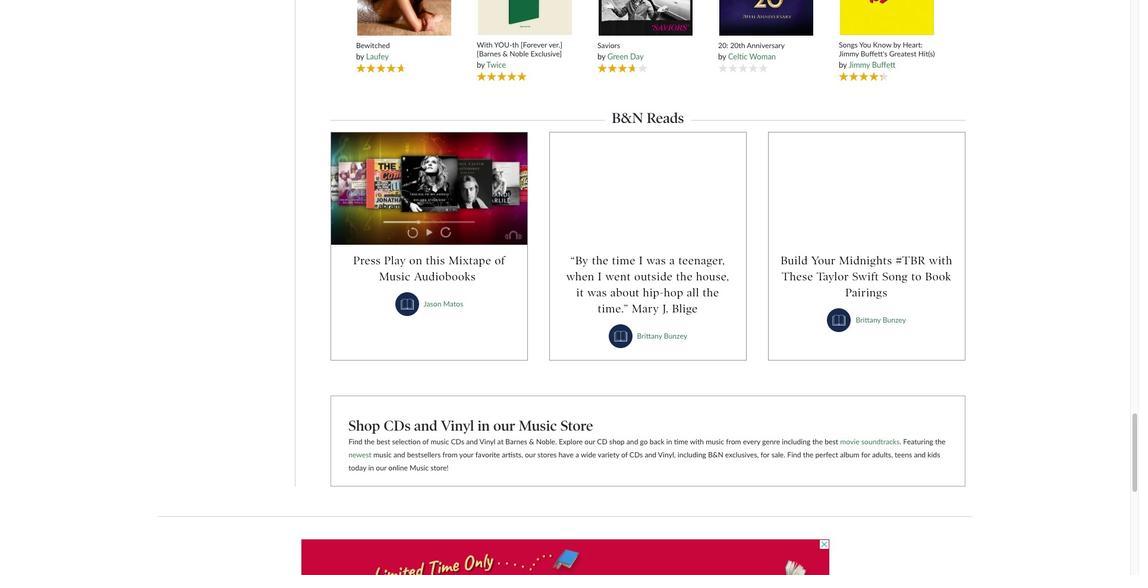 Task type: vqa. For each thing, say whether or not it's contained in the screenshot.


Task type: describe. For each thing, give the bounding box(es) containing it.
music for audiobooks
[[379, 270, 411, 284]]

build your midnights #tbr with these taylor swift song to book pairings image
[[769, 133, 965, 245]]

by inside saviors by green day
[[598, 52, 606, 61]]

with you-th [forever ver.] [barnes & noble exclusive] by twice
[[477, 40, 562, 70]]

vinyl inside the find the best selection of music cds and vinyl at barnes & noble. explore our cd shop and go back in time with music from every genre including the best movie soundtracks . featuring the newest
[[480, 438, 496, 446]]

and up the selection
[[414, 417, 437, 435]]

press play on this mixtape of music audiobooks image
[[331, 133, 527, 245]]

songs you know by heart: jimmy buffett's greatest hit(s) image
[[840, 0, 935, 36]]

store
[[561, 417, 593, 435]]

when
[[566, 270, 595, 284]]

audiobooks
[[414, 270, 476, 284]]

these
[[782, 270, 814, 284]]

press play on this mixtape of music audiobooks
[[353, 254, 505, 284]]

from inside the find the best selection of music cds and vinyl at barnes & noble. explore our cd shop and go back in time with music from every genre including the best movie soundtracks . featuring the newest
[[726, 438, 741, 446]]

and down the featuring
[[914, 451, 926, 459]]

"by
[[571, 254, 589, 268]]

noble
[[510, 49, 529, 58]]

hop
[[664, 286, 684, 300]]

today
[[349, 464, 366, 473]]

with
[[477, 40, 493, 49]]

teenager,
[[679, 254, 725, 268]]

ver.]
[[549, 40, 562, 49]]

of inside the press play on this mixtape of music audiobooks
[[495, 254, 505, 268]]

build your midnights #tbr with these taylor swift song to book pairings link
[[781, 253, 953, 301]]

saviors
[[598, 41, 620, 50]]

song
[[883, 270, 908, 284]]

stores
[[537, 451, 557, 459]]

build
[[781, 254, 808, 268]]

"by the time i was a teenager, when i went outside the house, it was about hip-hop all the time." mary j. blige
[[566, 254, 730, 316]]

[barnes
[[477, 49, 501, 58]]

featuring
[[903, 438, 933, 446]]

green
[[608, 52, 628, 61]]

the right "by
[[592, 254, 609, 268]]

mary
[[632, 302, 659, 316]]

you-
[[494, 40, 512, 49]]

music inside music and bestsellers from your favorite artists, our stores have a wide variety of cds and vinyl, including b&n exclusives, for sale. find the perfect album for adults, teens and kids today in our online music store!
[[373, 451, 392, 459]]

on
[[409, 254, 423, 268]]

all
[[687, 286, 699, 300]]

of inside music and bestsellers from your favorite artists, our stores have a wide variety of cds and vinyl, including b&n exclusives, for sale. find the perfect album for adults, teens and kids today in our online music store!
[[621, 451, 628, 459]]

by up greatest
[[893, 40, 901, 49]]

newest link
[[349, 451, 372, 459]]

bunzey for pairings
[[883, 316, 906, 325]]

build your midnights #tbr with these taylor swift song to book pairings
[[781, 254, 953, 300]]

twice
[[487, 60, 506, 70]]

at
[[497, 438, 504, 446]]

jason
[[424, 300, 441, 309]]

bewitched image
[[357, 0, 452, 36]]

hit(s)
[[919, 49, 935, 58]]

find inside the find the best selection of music cds and vinyl at barnes & noble. explore our cd shop and go back in time with music from every genre including the best movie soundtracks . featuring the newest
[[349, 438, 362, 446]]

0 horizontal spatial i
[[598, 270, 602, 284]]

reads
[[647, 110, 684, 127]]

including inside music and bestsellers from your favorite artists, our stores have a wide variety of cds and vinyl, including b&n exclusives, for sale. find the perfect album for adults, teens and kids today in our online music store!
[[678, 451, 706, 459]]

the inside music and bestsellers from your favorite artists, our stores have a wide variety of cds and vinyl, including b&n exclusives, for sale. find the perfect album for adults, teens and kids today in our online music store!
[[803, 451, 814, 459]]

2 best from the left
[[825, 438, 838, 446]]

pairings
[[846, 286, 888, 300]]

brittany bunzey for the
[[637, 332, 687, 341]]

.
[[900, 438, 902, 446]]

bewitched
[[356, 41, 390, 50]]

th
[[512, 40, 519, 49]]

online
[[388, 464, 408, 473]]

find the best selection of music cds and vinyl at barnes & noble. explore our cd shop and go back in time with music from every genre including the best movie soundtracks . featuring the newest
[[349, 438, 946, 459]]

our inside the find the best selection of music cds and vinyl at barnes & noble. explore our cd shop and go back in time with music from every genre including the best movie soundtracks . featuring the newest
[[585, 438, 595, 446]]

saviors link
[[598, 41, 694, 50]]

"by the time i was a teenager, when i went outside the house, it was about hip-hop all the time." mary j. blige link
[[562, 253, 734, 317]]

b&n inside music and bestsellers from your favorite artists, our stores have a wide variety of cds and vinyl, including b&n exclusives, for sale. find the perfect album for adults, teens and kids today in our online music store!
[[708, 451, 723, 459]]

1 vertical spatial jimmy
[[849, 60, 870, 70]]

back
[[650, 438, 665, 446]]

outside
[[634, 270, 673, 284]]

2 horizontal spatial music
[[706, 438, 724, 446]]

adults,
[[872, 451, 893, 459]]

green day link
[[608, 52, 644, 61]]

soundtracks
[[861, 438, 900, 446]]

mixtape
[[449, 254, 492, 268]]

music inside music and bestsellers from your favorite artists, our stores have a wide variety of cds and vinyl, including b&n exclusives, for sale. find the perfect album for adults, teens and kids today in our online music store!
[[410, 464, 429, 473]]

of inside the find the best selection of music cds and vinyl at barnes & noble. explore our cd shop and go back in time with music from every genre including the best movie soundtracks . featuring the newest
[[423, 438, 429, 446]]

our left online
[[376, 464, 387, 473]]

your
[[459, 451, 474, 459]]

brittany bunzey for pairings
[[856, 316, 906, 325]]

it
[[576, 286, 584, 300]]

our up at
[[493, 417, 515, 435]]

wide
[[581, 451, 596, 459]]

laufey
[[366, 52, 389, 61]]

bunzey for the
[[664, 332, 687, 341]]

midnights
[[839, 254, 893, 268]]

from inside music and bestsellers from your favorite artists, our stores have a wide variety of cds and vinyl, including b&n exclusives, for sale. find the perfect album for adults, teens and kids today in our online music store!
[[443, 451, 458, 459]]

you
[[859, 40, 871, 49]]

jason matos link
[[424, 300, 463, 309]]

to
[[912, 270, 922, 284]]

jason matos
[[424, 300, 463, 309]]

kids
[[928, 451, 940, 459]]

vinyl,
[[658, 451, 676, 459]]

shop
[[609, 438, 625, 446]]

j.
[[663, 302, 669, 316]]

press play on this mixtape of music audiobooks link
[[343, 253, 515, 285]]

house,
[[696, 270, 730, 284]]

time inside the find the best selection of music cds and vinyl at barnes & noble. explore our cd shop and go back in time with music from every genre including the best movie soundtracks . featuring the newest
[[674, 438, 688, 446]]

songs
[[839, 40, 858, 49]]

barnes
[[505, 438, 527, 446]]

0 vertical spatial jimmy
[[839, 49, 859, 58]]

cd
[[597, 438, 608, 446]]

[forever
[[521, 40, 547, 49]]

shop cds and vinyl in our music store
[[349, 417, 593, 435]]

brittany bunzey link for the
[[637, 332, 687, 341]]

taylor
[[817, 270, 849, 284]]

play
[[384, 254, 406, 268]]

the up all
[[676, 270, 693, 284]]



Task type: locate. For each thing, give the bounding box(es) containing it.
in inside the find the best selection of music cds and vinyl at barnes & noble. explore our cd shop and go back in time with music from every genre including the best movie soundtracks . featuring the newest
[[666, 438, 672, 446]]

movie soundtracks link
[[840, 438, 900, 446]]

bewitched by laufey
[[356, 41, 390, 61]]

0 horizontal spatial with
[[690, 438, 704, 446]]

1 horizontal spatial for
[[861, 451, 870, 459]]

0 horizontal spatial &
[[503, 49, 508, 58]]

for
[[761, 451, 770, 459], [861, 451, 870, 459]]

including right the vinyl,
[[678, 451, 706, 459]]

anniversary
[[747, 41, 785, 50]]

from up the exclusives, on the bottom of the page
[[726, 438, 741, 446]]

"by the time i was a teenager, when i went outside the house, it was about hip-hop all the time." mary j. blige image
[[550, 133, 746, 245]]

movie
[[840, 438, 860, 446]]

time up the vinyl,
[[674, 438, 688, 446]]

0 vertical spatial brittany bunzey
[[856, 316, 906, 325]]

cds up your
[[451, 438, 464, 446]]

from left your
[[443, 451, 458, 459]]

1 vertical spatial a
[[576, 451, 579, 459]]

0 horizontal spatial from
[[443, 451, 458, 459]]

& down you-
[[503, 49, 508, 58]]

blige
[[672, 302, 698, 316]]

0 horizontal spatial brittany bunzey link
[[637, 332, 687, 341]]

2 vertical spatial cds
[[630, 451, 643, 459]]

0 horizontal spatial brittany
[[637, 332, 662, 341]]

1 vertical spatial cds
[[451, 438, 464, 446]]

20:
[[718, 41, 728, 50]]

1 horizontal spatial with
[[929, 254, 953, 268]]

noble.
[[536, 438, 557, 446]]

1 horizontal spatial bunzey
[[883, 316, 906, 325]]

songs you know by heart: jimmy buffett's greatest hit(s) by jimmy buffett
[[839, 40, 935, 70]]

brittany bunzey down pairings
[[856, 316, 906, 325]]

exclusive]
[[531, 49, 562, 58]]

our left stores at the left bottom of the page
[[525, 451, 536, 459]]

by down [barnes
[[477, 60, 485, 70]]

1 vertical spatial b&n
[[708, 451, 723, 459]]

1 vertical spatial brittany bunzey link
[[637, 332, 687, 341]]

1 vertical spatial time
[[674, 438, 688, 446]]

1 horizontal spatial music
[[431, 438, 449, 446]]

20: 20th anniversary image
[[719, 0, 814, 36]]

& inside the find the best selection of music cds and vinyl at barnes & noble. explore our cd shop and go back in time with music from every genre including the best movie soundtracks . featuring the newest
[[529, 438, 534, 446]]

i
[[639, 254, 643, 268], [598, 270, 602, 284]]

0 vertical spatial bunzey
[[883, 316, 906, 325]]

a left wide
[[576, 451, 579, 459]]

a
[[670, 254, 675, 268], [576, 451, 579, 459]]

20: 20th anniversary link
[[718, 41, 815, 50]]

music inside the press play on this mixtape of music audiobooks
[[379, 270, 411, 284]]

selection
[[392, 438, 421, 446]]

0 horizontal spatial brittany bunzey
[[637, 332, 687, 341]]

bunzey
[[883, 316, 906, 325], [664, 332, 687, 341]]

i up "outside" at the right of page
[[639, 254, 643, 268]]

the up newest
[[364, 438, 375, 446]]

of right 'mixtape'
[[495, 254, 505, 268]]

cds up the selection
[[384, 417, 411, 435]]

0 horizontal spatial a
[[576, 451, 579, 459]]

1 horizontal spatial best
[[825, 438, 838, 446]]

music and bestsellers from your favorite artists, our stores have a wide variety of cds and vinyl, including b&n exclusives, for sale. find the perfect album for adults, teens and kids today in our online music store!
[[349, 451, 940, 473]]

0 vertical spatial a
[[670, 254, 675, 268]]

was up "outside" at the right of page
[[647, 254, 666, 268]]

was
[[647, 254, 666, 268], [588, 286, 607, 300]]

2 horizontal spatial cds
[[630, 451, 643, 459]]

in inside music and bestsellers from your favorite artists, our stores have a wide variety of cds and vinyl, including b&n exclusives, for sale. find the perfect album for adults, teens and kids today in our online music store!
[[368, 464, 374, 473]]

by inside with you-th [forever ver.] [barnes & noble exclusive] by twice
[[477, 60, 485, 70]]

brittany bunzey link for pairings
[[856, 316, 906, 325]]

1 vertical spatial was
[[588, 286, 607, 300]]

with inside build your midnights #tbr with these taylor swift song to book pairings
[[929, 254, 953, 268]]

swift
[[853, 270, 879, 284]]

vinyl
[[441, 417, 474, 435], [480, 438, 496, 446]]

1 vertical spatial brittany
[[637, 332, 662, 341]]

the left perfect
[[803, 451, 814, 459]]

and left "go"
[[627, 438, 638, 446]]

with you-th [forever ver.] [barnes & noble exclusive] image
[[478, 0, 573, 36]]

jimmy down buffett's
[[849, 60, 870, 70]]

every
[[743, 438, 760, 446]]

0 horizontal spatial in
[[368, 464, 374, 473]]

the up perfect
[[813, 438, 823, 446]]

by down saviors
[[598, 52, 606, 61]]

1 vertical spatial find
[[787, 451, 801, 459]]

2 vertical spatial in
[[368, 464, 374, 473]]

with up book
[[929, 254, 953, 268]]

was right it
[[588, 286, 607, 300]]

brittany down mary in the bottom of the page
[[637, 332, 662, 341]]

in right today
[[368, 464, 374, 473]]

music for store
[[519, 417, 557, 435]]

by down bewitched at the left
[[356, 52, 364, 61]]

brittany bunzey link down j.
[[637, 332, 687, 341]]

0 horizontal spatial best
[[377, 438, 390, 446]]

store!
[[431, 464, 449, 473]]

the up kids
[[935, 438, 946, 446]]

cds
[[384, 417, 411, 435], [451, 438, 464, 446], [630, 451, 643, 459]]

1 horizontal spatial in
[[478, 417, 490, 435]]

vinyl left at
[[480, 438, 496, 446]]

0 vertical spatial find
[[349, 438, 362, 446]]

0 horizontal spatial was
[[588, 286, 607, 300]]

2 for from the left
[[861, 451, 870, 459]]

music up online
[[373, 451, 392, 459]]

and up online
[[394, 451, 405, 459]]

by down songs
[[839, 60, 847, 70]]

1 vertical spatial of
[[423, 438, 429, 446]]

about
[[611, 286, 640, 300]]

greatest
[[889, 49, 917, 58]]

cds inside music and bestsellers from your favorite artists, our stores have a wide variety of cds and vinyl, including b&n exclusives, for sale. find the perfect album for adults, teens and kids today in our online music store!
[[630, 451, 643, 459]]

2 horizontal spatial of
[[621, 451, 628, 459]]

exclusives,
[[725, 451, 759, 459]]

our
[[493, 417, 515, 435], [585, 438, 595, 446], [525, 451, 536, 459], [376, 464, 387, 473]]

saviors image
[[598, 0, 693, 36]]

brittany for pairings
[[856, 316, 881, 325]]

music
[[379, 270, 411, 284], [519, 417, 557, 435], [410, 464, 429, 473]]

1 vertical spatial bunzey
[[664, 332, 687, 341]]

1 horizontal spatial b&n
[[708, 451, 723, 459]]

in
[[478, 417, 490, 435], [666, 438, 672, 446], [368, 464, 374, 473]]

0 vertical spatial i
[[639, 254, 643, 268]]

a up "outside" at the right of page
[[670, 254, 675, 268]]

b&n left reads in the right top of the page
[[612, 110, 643, 127]]

the down house,
[[703, 286, 720, 300]]

0 vertical spatial was
[[647, 254, 666, 268]]

0 vertical spatial time
[[612, 254, 636, 268]]

including
[[782, 438, 811, 446], [678, 451, 706, 459]]

vinyl up your
[[441, 417, 474, 435]]

0 horizontal spatial including
[[678, 451, 706, 459]]

hip-
[[643, 286, 664, 300]]

1 horizontal spatial from
[[726, 438, 741, 446]]

shop
[[349, 417, 380, 435]]

bunzey down pairings
[[883, 316, 906, 325]]

and up your
[[466, 438, 478, 446]]

0 vertical spatial brittany
[[856, 316, 881, 325]]

woman
[[750, 52, 776, 61]]

genre
[[762, 438, 780, 446]]

0 horizontal spatial cds
[[384, 417, 411, 435]]

b&n left the exclusives, on the bottom of the page
[[708, 451, 723, 459]]

time."
[[598, 302, 629, 316]]

music down play
[[379, 270, 411, 284]]

music down bestsellers at the left
[[410, 464, 429, 473]]

celtic
[[728, 52, 748, 61]]

best up perfect
[[825, 438, 838, 446]]

your
[[811, 254, 836, 268]]

2 vertical spatial of
[[621, 451, 628, 459]]

1 vertical spatial &
[[529, 438, 534, 446]]

& inside with you-th [forever ver.] [barnes & noble exclusive] by twice
[[503, 49, 508, 58]]

1 vertical spatial with
[[690, 438, 704, 446]]

twice link
[[487, 60, 506, 70]]

0 vertical spatial music
[[379, 270, 411, 284]]

0 horizontal spatial find
[[349, 438, 362, 446]]

for down the movie soundtracks link
[[861, 451, 870, 459]]

0 vertical spatial cds
[[384, 417, 411, 435]]

1 horizontal spatial a
[[670, 254, 675, 268]]

best
[[377, 438, 390, 446], [825, 438, 838, 446]]

advertisement element
[[301, 540, 829, 576]]

1 vertical spatial including
[[678, 451, 706, 459]]

1 vertical spatial in
[[666, 438, 672, 446]]

of
[[495, 254, 505, 268], [423, 438, 429, 446], [621, 451, 628, 459]]

brittany for the
[[637, 332, 662, 341]]

with inside the find the best selection of music cds and vinyl at barnes & noble. explore our cd shop and go back in time with music from every genre including the best movie soundtracks . featuring the newest
[[690, 438, 704, 446]]

jimmy down songs
[[839, 49, 859, 58]]

find up newest link
[[349, 438, 362, 446]]

2 horizontal spatial in
[[666, 438, 672, 446]]

cds down "go"
[[630, 451, 643, 459]]

0 vertical spatial of
[[495, 254, 505, 268]]

i left went
[[598, 270, 602, 284]]

0 vertical spatial from
[[726, 438, 741, 446]]

1 horizontal spatial time
[[674, 438, 688, 446]]

book
[[925, 270, 952, 284]]

1 horizontal spatial brittany bunzey
[[856, 316, 906, 325]]

press
[[353, 254, 381, 268]]

by down 20: in the top right of the page
[[718, 52, 726, 61]]

0 horizontal spatial music
[[373, 451, 392, 459]]

album
[[840, 451, 860, 459]]

brittany bunzey
[[856, 316, 906, 325], [637, 332, 687, 341]]

20th
[[730, 41, 745, 50]]

1 best from the left
[[377, 438, 390, 446]]

0 vertical spatial vinyl
[[441, 417, 474, 435]]

0 horizontal spatial vinyl
[[441, 417, 474, 435]]

celtic woman link
[[728, 52, 776, 61]]

variety
[[598, 451, 619, 459]]

find right sale.
[[787, 451, 801, 459]]

of up bestsellers at the left
[[423, 438, 429, 446]]

& left noble.
[[529, 438, 534, 446]]

0 vertical spatial in
[[478, 417, 490, 435]]

music up bestsellers at the left
[[431, 438, 449, 446]]

teens
[[895, 451, 912, 459]]

our left cd
[[585, 438, 595, 446]]

day
[[630, 52, 644, 61]]

1 horizontal spatial vinyl
[[480, 438, 496, 446]]

laufey link
[[366, 52, 389, 61]]

from
[[726, 438, 741, 446], [443, 451, 458, 459]]

a inside "by the time i was a teenager, when i went outside the house, it was about hip-hop all the time." mary j. blige
[[670, 254, 675, 268]]

0 horizontal spatial b&n
[[612, 110, 643, 127]]

1 horizontal spatial brittany
[[856, 316, 881, 325]]

1 vertical spatial music
[[519, 417, 557, 435]]

1 horizontal spatial find
[[787, 451, 801, 459]]

with right back
[[690, 438, 704, 446]]

time inside "by the time i was a teenager, when i went outside the house, it was about hip-hop all the time." mary j. blige
[[612, 254, 636, 268]]

0 vertical spatial b&n
[[612, 110, 643, 127]]

time up went
[[612, 254, 636, 268]]

0 vertical spatial &
[[503, 49, 508, 58]]

matos
[[443, 300, 463, 309]]

music up noble.
[[519, 417, 557, 435]]

1 horizontal spatial brittany bunzey link
[[856, 316, 906, 325]]

20: 20th anniversary by celtic woman
[[718, 41, 785, 61]]

music left every
[[706, 438, 724, 446]]

sale.
[[772, 451, 786, 459]]

songs you know by heart: jimmy buffett's greatest hit(s) link
[[839, 40, 936, 58]]

0 vertical spatial including
[[782, 438, 811, 446]]

cds inside the find the best selection of music cds and vinyl at barnes & noble. explore our cd shop and go back in time with music from every genre including the best movie soundtracks . featuring the newest
[[451, 438, 464, 446]]

b&n reads
[[612, 110, 684, 127]]

1 horizontal spatial was
[[647, 254, 666, 268]]

0 horizontal spatial time
[[612, 254, 636, 268]]

brittany bunzey link down pairings
[[856, 316, 906, 325]]

brittany bunzey down j.
[[637, 332, 687, 341]]

with
[[929, 254, 953, 268], [690, 438, 704, 446]]

1 vertical spatial from
[[443, 451, 458, 459]]

brittany bunzey link
[[856, 316, 906, 325], [637, 332, 687, 341]]

bunzey down blige
[[664, 332, 687, 341]]

1 for from the left
[[761, 451, 770, 459]]

1 vertical spatial vinyl
[[480, 438, 496, 446]]

brittany down pairings
[[856, 316, 881, 325]]

in up favorite on the left bottom
[[478, 417, 490, 435]]

in right back
[[666, 438, 672, 446]]

by inside bewitched by laufey
[[356, 52, 364, 61]]

by inside '20: 20th anniversary by celtic woman'
[[718, 52, 726, 61]]

find inside music and bestsellers from your favorite artists, our stores have a wide variety of cds and vinyl, including b&n exclusives, for sale. find the perfect album for adults, teens and kids today in our online music store!
[[787, 451, 801, 459]]

heart:
[[903, 40, 923, 49]]

1 horizontal spatial cds
[[451, 438, 464, 446]]

perfect
[[816, 451, 838, 459]]

0 vertical spatial with
[[929, 254, 953, 268]]

for left sale.
[[761, 451, 770, 459]]

by
[[893, 40, 901, 49], [356, 52, 364, 61], [598, 52, 606, 61], [718, 52, 726, 61], [477, 60, 485, 70], [839, 60, 847, 70]]

explore
[[559, 438, 583, 446]]

this
[[426, 254, 445, 268]]

1 vertical spatial i
[[598, 270, 602, 284]]

1 horizontal spatial including
[[782, 438, 811, 446]]

#tbr
[[896, 254, 926, 268]]

1 vertical spatial brittany bunzey
[[637, 332, 687, 341]]

1 horizontal spatial of
[[495, 254, 505, 268]]

of down the shop
[[621, 451, 628, 459]]

0 horizontal spatial bunzey
[[664, 332, 687, 341]]

b&n
[[612, 110, 643, 127], [708, 451, 723, 459]]

including up sale.
[[782, 438, 811, 446]]

a inside music and bestsellers from your favorite artists, our stores have a wide variety of cds and vinyl, including b&n exclusives, for sale. find the perfect album for adults, teens and kids today in our online music store!
[[576, 451, 579, 459]]

0 horizontal spatial for
[[761, 451, 770, 459]]

1 horizontal spatial &
[[529, 438, 534, 446]]

2 vertical spatial music
[[410, 464, 429, 473]]

0 vertical spatial brittany bunzey link
[[856, 316, 906, 325]]

0 horizontal spatial of
[[423, 438, 429, 446]]

1 horizontal spatial i
[[639, 254, 643, 268]]

best left the selection
[[377, 438, 390, 446]]

including inside the find the best selection of music cds and vinyl at barnes & noble. explore our cd shop and go back in time with music from every genre including the best movie soundtracks . featuring the newest
[[782, 438, 811, 446]]

and down back
[[645, 451, 657, 459]]



